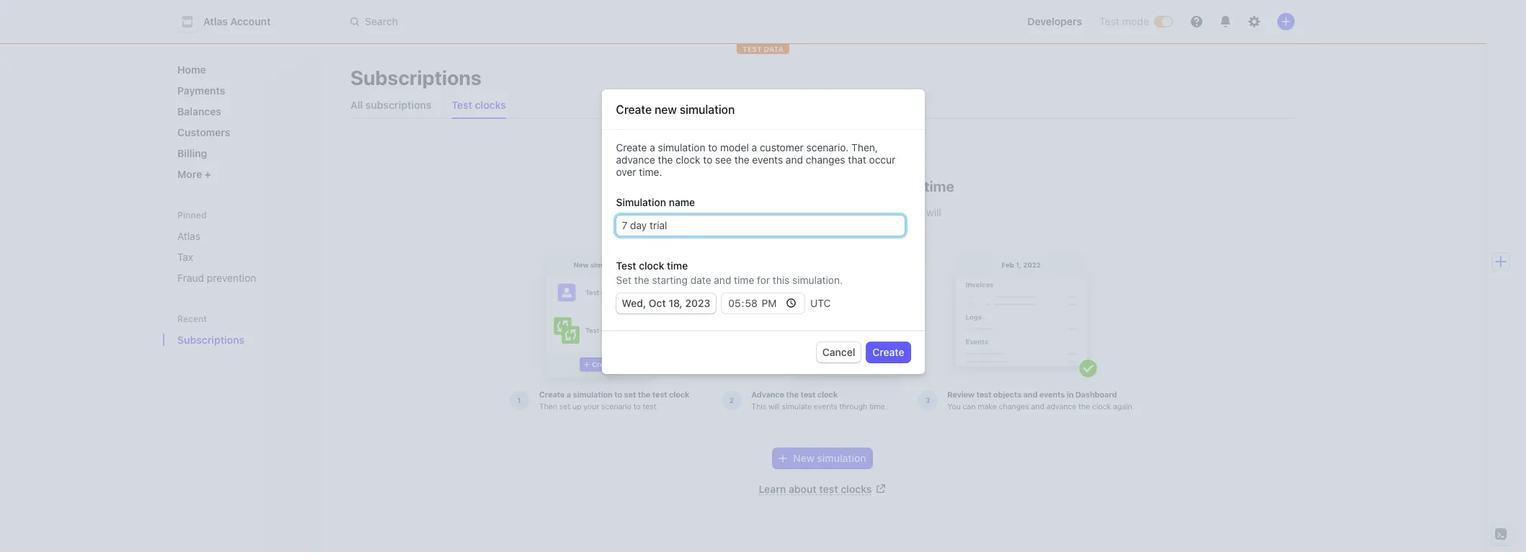 Task type: vqa. For each thing, say whether or not it's contained in the screenshot.
'ROW ACTIONS' icon
no



Task type: locate. For each thing, give the bounding box(es) containing it.
test inside tab list
[[452, 99, 472, 111]]

billing link
[[172, 141, 310, 165]]

all
[[350, 99, 363, 111]]

2 vertical spatial test
[[616, 259, 636, 272]]

0 vertical spatial clock
[[676, 153, 701, 166]]

0 vertical spatial time
[[924, 178, 955, 195]]

will
[[927, 206, 942, 218]]

fraud prevention link
[[172, 266, 310, 290]]

the right advance
[[658, 153, 673, 166]]

simulation inside create a simulation to model a customer scenario. then, advance the clock to see the events and changes that occur over time.
[[658, 141, 706, 153]]

simulation up test
[[817, 452, 866, 465]]

billing
[[754, 178, 795, 195]]

balances link
[[172, 100, 310, 123]]

to
[[708, 141, 718, 153], [703, 153, 713, 166]]

a
[[650, 141, 655, 153], [752, 141, 757, 153]]

create left new
[[616, 103, 652, 116]]

0 horizontal spatial the
[[634, 274, 649, 286]]

0 vertical spatial create
[[616, 103, 652, 116]]

wed, oct 18, 2023
[[622, 297, 710, 309]]

model
[[720, 141, 749, 153]]

1 horizontal spatial test
[[616, 259, 636, 272]]

wed, oct 18, 2023 button
[[616, 293, 716, 313]]

create
[[616, 103, 652, 116], [616, 141, 647, 153], [873, 346, 905, 358]]

create a simulation to model a customer scenario. then, advance the clock to see the events and changes that occur over time.
[[616, 141, 896, 178]]

test
[[1100, 15, 1120, 27], [452, 99, 472, 111], [616, 259, 636, 272]]

test clocks
[[452, 99, 506, 111]]

the
[[658, 153, 673, 166], [735, 153, 750, 166], [634, 274, 649, 286]]

test right subscriptions
[[452, 99, 472, 111]]

payments
[[177, 84, 225, 97]]

that
[[848, 153, 867, 166], [829, 206, 848, 218]]

0 horizontal spatial test
[[452, 99, 472, 111]]

create new simulation
[[616, 103, 735, 116]]

and
[[786, 153, 803, 166], [779, 206, 796, 218], [714, 274, 731, 286]]

1 vertical spatial subscriptions
[[177, 334, 245, 346]]

1 vertical spatial clocks
[[841, 483, 872, 496]]

the right set
[[634, 274, 649, 286]]

subscriptions down recent
[[177, 334, 245, 346]]

atlas left account
[[203, 15, 228, 27]]

name
[[669, 196, 695, 208]]

simulate
[[691, 178, 751, 195]]

0 vertical spatial subscriptions
[[350, 66, 482, 89]]

1 horizontal spatial atlas
[[203, 15, 228, 27]]

atlas inside pinned element
[[177, 230, 200, 242]]

test mode
[[1100, 15, 1149, 27]]

time left 'for'
[[734, 274, 754, 286]]

1 horizontal spatial the
[[658, 153, 673, 166]]

clock inside test clock time set the starting date and time for this simulation.
[[639, 259, 664, 272]]

and inside create a simulation to model a customer scenario. then, advance the clock to see the events and changes that occur over time.
[[786, 153, 803, 166]]

new simulation
[[793, 452, 866, 465]]

1 horizontal spatial clock
[[676, 153, 701, 166]]

2023
[[685, 297, 710, 309]]

clock
[[676, 153, 701, 166], [639, 259, 664, 272]]

developers link
[[1022, 10, 1088, 33]]

customers
[[177, 126, 230, 138]]

1 vertical spatial and
[[779, 206, 796, 218]]

0 horizontal spatial time
[[667, 259, 688, 272]]

1 horizontal spatial that
[[848, 153, 867, 166]]

cancel
[[823, 346, 855, 358]]

see
[[715, 153, 732, 166]]

1 horizontal spatial a
[[752, 141, 757, 153]]

1 horizontal spatial clocks
[[841, 483, 872, 496]]

simulation name
[[616, 196, 695, 208]]

0 horizontal spatial clocks
[[475, 99, 506, 111]]

a up time.
[[650, 141, 655, 153]]

subscriptions link
[[172, 328, 290, 352]]

subscriptions up subscriptions
[[350, 66, 482, 89]]

0 vertical spatial simulation
[[680, 103, 735, 116]]

simulation
[[680, 103, 735, 116], [658, 141, 706, 153], [817, 452, 866, 465]]

create inside create a simulation to model a customer scenario. then, advance the clock to see the events and changes that occur over time.
[[616, 141, 647, 153]]

subscriptions
[[350, 66, 482, 89], [177, 334, 245, 346]]

svg image
[[779, 454, 788, 463]]

time
[[924, 178, 955, 195], [667, 259, 688, 272], [734, 274, 754, 286]]

clocks
[[475, 99, 506, 111], [841, 483, 872, 496]]

occur
[[869, 153, 896, 166]]

simulation down create new simulation
[[658, 141, 706, 153]]

time.
[[639, 166, 662, 178]]

2 a from the left
[[752, 141, 757, 153]]

and right date
[[714, 274, 731, 286]]

0 vertical spatial and
[[786, 153, 803, 166]]

create right the cancel at the bottom right of the page
[[873, 346, 905, 358]]

1 vertical spatial atlas
[[177, 230, 200, 242]]

0 horizontal spatial clock
[[639, 259, 664, 272]]

time up will
[[924, 178, 955, 195]]

that up you
[[829, 206, 848, 218]]

check
[[799, 206, 827, 218]]

time up starting
[[667, 259, 688, 272]]

2 horizontal spatial time
[[924, 178, 955, 195]]

and up exactly on the right top of the page
[[779, 206, 796, 218]]

expected.
[[847, 221, 893, 233]]

that inside create a simulation to model a customer scenario. then, advance the clock to see the events and changes that occur over time.
[[848, 153, 867, 166]]

0 horizontal spatial a
[[650, 141, 655, 153]]

wed,
[[622, 297, 646, 309]]

Search search field
[[342, 8, 748, 35]]

over
[[616, 166, 636, 178]]

1 horizontal spatial subscriptions
[[350, 66, 482, 89]]

exactly
[[778, 221, 811, 233]]

2 horizontal spatial test
[[1100, 15, 1120, 27]]

simulation for new
[[680, 103, 735, 116]]

simplify testing and check that your integration will work exactly as you expected.
[[704, 206, 942, 233]]

1 vertical spatial time
[[667, 259, 688, 272]]

all subscriptions
[[350, 99, 432, 111]]

18,
[[669, 297, 683, 309]]

then,
[[852, 141, 878, 153]]

atlas account
[[203, 15, 271, 27]]

a right model at the left of the page
[[752, 141, 757, 153]]

atlas down pinned
[[177, 230, 200, 242]]

create up over
[[616, 141, 647, 153]]

0 horizontal spatial subscriptions
[[177, 334, 245, 346]]

1 vertical spatial create
[[616, 141, 647, 153]]

atlas inside 'button'
[[203, 15, 228, 27]]

test data
[[743, 45, 784, 53]]

test
[[743, 45, 762, 53]]

2 horizontal spatial the
[[735, 153, 750, 166]]

test left mode
[[1100, 15, 1120, 27]]

new
[[793, 452, 815, 465]]

atlas account button
[[177, 12, 285, 32]]

1 vertical spatial that
[[829, 206, 848, 218]]

clock left see
[[676, 153, 701, 166]]

and right events
[[786, 153, 803, 166]]

simulation right new
[[680, 103, 735, 116]]

clock up starting
[[639, 259, 664, 272]]

0 vertical spatial that
[[848, 153, 867, 166]]

customer
[[760, 141, 804, 153]]

2 vertical spatial simulation
[[817, 452, 866, 465]]

0 horizontal spatial atlas
[[177, 230, 200, 242]]

1 vertical spatial test
[[452, 99, 472, 111]]

that inside simplify testing and check that your integration will work exactly as you expected.
[[829, 206, 848, 218]]

tab list
[[345, 92, 1295, 119]]

1 vertical spatial simulation
[[658, 141, 706, 153]]

2 vertical spatial time
[[734, 274, 754, 286]]

0 horizontal spatial that
[[829, 206, 848, 218]]

0 vertical spatial test
[[1100, 15, 1120, 27]]

that left occur
[[848, 153, 867, 166]]

the right see
[[735, 153, 750, 166]]

set
[[616, 274, 632, 286]]

payments link
[[172, 79, 310, 102]]

2 vertical spatial create
[[873, 346, 905, 358]]

integration
[[874, 206, 924, 218]]

atlas for atlas
[[177, 230, 200, 242]]

pinned element
[[172, 224, 310, 290]]

1 horizontal spatial time
[[734, 274, 754, 286]]

and inside simplify testing and check that your integration will work exactly as you expected.
[[779, 206, 796, 218]]

atlas
[[203, 15, 228, 27], [177, 230, 200, 242]]

1 vertical spatial clock
[[639, 259, 664, 272]]

0 vertical spatial atlas
[[203, 15, 228, 27]]

test up set
[[616, 259, 636, 272]]

2 vertical spatial and
[[714, 274, 731, 286]]



Task type: describe. For each thing, give the bounding box(es) containing it.
pinned
[[177, 210, 207, 221]]

tax
[[177, 251, 193, 263]]

simulation.
[[792, 274, 843, 286]]

to left model at the left of the page
[[708, 141, 718, 153]]

balances
[[177, 105, 221, 118]]

tab list containing all subscriptions
[[345, 92, 1295, 119]]

simulation inside button
[[817, 452, 866, 465]]

oct
[[649, 297, 666, 309]]

starting
[[652, 274, 688, 286]]

create inside button
[[873, 346, 905, 358]]

home link
[[172, 58, 310, 81]]

prevention
[[207, 272, 256, 284]]

test inside test clock time set the starting date and time for this simulation.
[[616, 259, 636, 272]]

pinned navigation links element
[[172, 209, 310, 290]]

atlas for atlas account
[[203, 15, 228, 27]]

for
[[757, 274, 770, 286]]

testing
[[744, 206, 776, 218]]

utc
[[810, 297, 831, 309]]

about
[[789, 483, 817, 496]]

atlas link
[[172, 224, 310, 248]]

learn about test clocks
[[759, 483, 872, 496]]

create for create a simulation to model a customer scenario. then, advance the clock to see the events and changes that occur over time.
[[616, 141, 647, 153]]

scenario.
[[807, 141, 849, 153]]

create button
[[867, 342, 910, 362]]

test
[[819, 483, 838, 496]]

billing
[[177, 147, 207, 159]]

account
[[230, 15, 271, 27]]

recent navigation links element
[[163, 313, 322, 352]]

changes
[[806, 153, 845, 166]]

recent
[[177, 314, 207, 324]]

more button
[[172, 162, 310, 186]]

this
[[773, 274, 790, 286]]

all subscriptions link
[[345, 95, 437, 115]]

data
[[764, 45, 784, 53]]

00:00 time field
[[722, 293, 805, 313]]

clock inside create a simulation to model a customer scenario. then, advance the clock to see the events and changes that occur over time.
[[676, 153, 701, 166]]

Simulation name text field
[[616, 215, 905, 236]]

tax link
[[172, 245, 310, 269]]

the inside test clock time set the starting date and time for this simulation.
[[634, 274, 649, 286]]

new simulation button
[[773, 449, 872, 469]]

simplify
[[704, 206, 741, 218]]

search
[[365, 15, 398, 27]]

advance
[[616, 153, 655, 166]]

as
[[814, 221, 824, 233]]

learn about test clocks link
[[759, 483, 887, 496]]

test for test clocks
[[452, 99, 472, 111]]

0 vertical spatial clocks
[[475, 99, 506, 111]]

home
[[177, 63, 206, 76]]

fraud prevention
[[177, 272, 256, 284]]

simulate billing scenarios through time
[[691, 178, 955, 195]]

through
[[867, 178, 921, 195]]

new
[[655, 103, 677, 116]]

scenarios
[[798, 178, 864, 195]]

and inside test clock time set the starting date and time for this simulation.
[[714, 274, 731, 286]]

create for create new simulation
[[616, 103, 652, 116]]

customers link
[[172, 120, 310, 144]]

cancel button
[[817, 342, 861, 362]]

learn
[[759, 483, 786, 496]]

simulation for a
[[658, 141, 706, 153]]

test clock time set the starting date and time for this simulation.
[[616, 259, 843, 286]]

to left see
[[703, 153, 713, 166]]

work
[[753, 221, 775, 233]]

date
[[691, 274, 711, 286]]

simulation
[[616, 196, 666, 208]]

core navigation links element
[[172, 58, 310, 186]]

your
[[850, 206, 871, 218]]

fraud
[[177, 272, 204, 284]]

subscriptions
[[365, 99, 432, 111]]

developers
[[1028, 15, 1082, 27]]

test for test mode
[[1100, 15, 1120, 27]]

events
[[752, 153, 783, 166]]

you
[[827, 221, 844, 233]]

1 a from the left
[[650, 141, 655, 153]]

more
[[177, 168, 205, 180]]

subscriptions inside "link"
[[177, 334, 245, 346]]

test clocks link
[[446, 95, 512, 115]]

mode
[[1122, 15, 1149, 27]]



